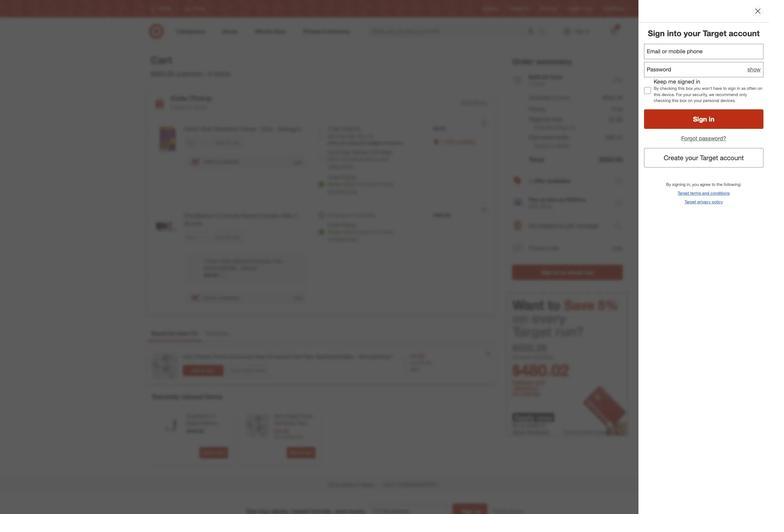 Task type: locate. For each thing, give the bounding box(es) containing it.
cart item ready to fulfill group containing raisin bran breakfast cereal - 24oz - kellogg's
[[147, 117, 495, 203]]

store down shipping not available
[[346, 236, 357, 242]]

0 vertical spatial hours
[[361, 181, 374, 187]]

by inside keep me signed in by checking this box you won't have to sign in as often on this device. for your security, we recommend only checking this box on your personal devices.
[[654, 86, 659, 91]]

1 vertical spatial plastic
[[285, 413, 300, 419]]

apply.
[[599, 430, 609, 435]]

within
[[343, 181, 356, 187], [343, 229, 356, 235]]

shop for shop safely at target
[[328, 482, 340, 488]]

playstation inside playstation 5 digital edition console
[[187, 413, 211, 419]]

regional fees
[[529, 116, 563, 123]]

want to save 5% *
[[513, 297, 620, 313]]

2 inside 2 year video games protection plan ($450-$499.99) - allstate
[[204, 258, 207, 264]]

add a substitute down breakfast
[[204, 159, 240, 165]]

(
[[191, 330, 193, 337]]

this up the for
[[679, 86, 685, 91]]

0 vertical spatial get
[[328, 133, 336, 139]]

$505.28 for $505.28 current subtotal $480.02
[[513, 342, 547, 354]]

1 substitute from the top
[[218, 159, 240, 165]]

Service plan checkbox
[[191, 266, 198, 273]]

1 horizontal spatial cart
[[217, 450, 225, 456]]

1 horizontal spatial $10.50
[[410, 353, 425, 359]]

1 horizontal spatial plastic
[[285, 413, 300, 419]]

shop left safely
[[328, 482, 340, 488]]

1 vertical spatial console
[[187, 427, 205, 433]]

0 horizontal spatial add to cart
[[192, 368, 214, 373]]

this left device.
[[654, 92, 661, 97]]

by left sat,
[[341, 133, 346, 139]]

0 vertical spatial cart
[[151, 54, 172, 66]]

add to cart button inside 40ct plastic finial christmas tree ornament set pale teal/gold/slate - wondershop™ list item
[[183, 365, 224, 376]]

1 vertical spatial ready
[[328, 229, 342, 235]]

$505.28 inside $505.28 current subtotal $480.02
[[513, 342, 547, 354]]

0 horizontal spatial 1 offer available
[[442, 138, 476, 144]]

- inside list item
[[355, 353, 357, 360]]

check
[[568, 269, 584, 276]]

your right create
[[686, 154, 699, 162]]

christmas up $10.50 reg $15.00 sale
[[274, 420, 296, 426]]

to inside 40ct plastic finial christmas tree ornament set pale teal/gold/slate - wondershop™ list item
[[201, 368, 205, 373]]

2 change from the top
[[328, 236, 345, 242]]

1
[[442, 138, 445, 144], [529, 177, 532, 184], [193, 330, 196, 337]]

by down nov
[[360, 140, 365, 146]]

as up "only"
[[742, 86, 746, 91]]

keep
[[654, 78, 667, 85]]

1 horizontal spatial shop
[[328, 482, 340, 488]]

finial down favorites link at left bottom
[[213, 353, 226, 360]]

devices.
[[721, 98, 736, 103]]

this
[[679, 86, 685, 91], [654, 92, 661, 97], [672, 98, 679, 103]]

by signing in, you agree to the following:
[[667, 182, 742, 187]]

0 vertical spatial ornament
[[267, 353, 292, 360]]

redcard down "apply now" button
[[527, 429, 549, 436]]

it inside same day delivery with shipt get it as soon as 6pm today learn more
[[337, 156, 340, 162]]

later down playstation 5 console marvel's spider-man 2 bundle
[[232, 235, 240, 240]]

1 horizontal spatial cart
[[383, 482, 392, 488]]

0 vertical spatial 1
[[442, 138, 445, 144]]

0 horizontal spatial $15.00
[[281, 434, 294, 440]]

add inside $399.99 add to cart
[[203, 450, 210, 456]]

0 vertical spatial you
[[695, 86, 701, 91]]

finial for 40ct plastic finial christmas tree ornament set pale teal/gold/slate - wondershop™
[[213, 353, 226, 360]]

1 vertical spatial hours
[[361, 229, 374, 235]]

$10.50 inside $10.50 reg $15.00 sale
[[274, 428, 289, 434]]

for right saved at the bottom of page
[[169, 330, 176, 337]]

won't
[[703, 86, 713, 91]]

you right in,
[[693, 182, 699, 187]]

0 vertical spatial with
[[370, 149, 380, 155]]

playstation up bundle
[[185, 212, 213, 219]]

0 vertical spatial $15.00
[[419, 360, 432, 366]]

1 vertical spatial $10.50
[[274, 428, 289, 434]]

within for second change store button from the top of the page
[[343, 229, 356, 235]]

cart for 40ct plastic finial christmas tree ornament set - wondershop™'s add to cart button
[[304, 450, 312, 456]]

subtotal left (2 on the right of the page
[[529, 94, 550, 101]]

marvel's
[[241, 212, 262, 219]]

redcard down $480.02
[[516, 385, 538, 392]]

change down shipping
[[328, 236, 345, 242]]

2 save for later button from the top
[[212, 232, 243, 243]]

as down delivery
[[360, 156, 365, 162]]

1 up pay
[[529, 177, 532, 184]]

add to cart
[[192, 368, 214, 373], [290, 450, 312, 456]]

shipping
[[342, 125, 360, 131]]

1 within from the top
[[343, 181, 356, 187]]

by down keep
[[654, 86, 659, 91]]

you inside keep me signed in by checking this box you won't have to sign in as often on this device. for your security, we recommend only checking this box on your personal devices.
[[695, 86, 701, 91]]

for down breakfast
[[226, 140, 231, 145]]

0 vertical spatial ready
[[328, 181, 342, 187]]

2 up raisin bran breakfast cereal - 24oz - kellogg's image
[[171, 104, 173, 110]]

None radio
[[318, 132, 325, 139], [318, 212, 325, 219], [318, 132, 325, 139], [318, 212, 325, 219]]

2 store pickup radio from the top
[[318, 229, 325, 236]]

40ct inside list item
[[183, 353, 194, 360]]

apply now for a credit or debit redcard
[[513, 413, 553, 436]]

1 vertical spatial sign
[[694, 115, 708, 123]]

plastic inside 40ct plastic finial christmas tree ornament set - wondershop™
[[285, 413, 300, 419]]

1 vertical spatial save for later
[[216, 235, 240, 240]]

digital
[[187, 420, 200, 426]]

2 cart item ready to fulfill group from the top
[[147, 203, 495, 314]]

redcard inside apply now for a credit or debit redcard
[[527, 429, 549, 436]]

plastic inside list item
[[195, 353, 212, 360]]

plastic up $10.50 reg $15.00 sale
[[285, 413, 300, 419]]

shop for shop similar items
[[231, 368, 241, 373]]

ornament inside 40ct plastic finial christmas tree ornament set - wondershop™
[[274, 427, 296, 433]]

1 vertical spatial estimated
[[529, 134, 554, 141]]

cart inside 40ct plastic finial christmas tree ornament set pale teal/gold/slate - wondershop™ list item
[[206, 368, 214, 373]]

1 vertical spatial get
[[328, 156, 336, 162]]

*
[[619, 299, 620, 304]]

often
[[748, 86, 757, 91]]

- right $10.50 reg $15.00 sale
[[306, 427, 308, 433]]

1 vertical spatial with
[[535, 380, 546, 386]]

you up day at the top left of page
[[340, 140, 347, 146]]

search button
[[536, 24, 552, 40]]

video
[[219, 258, 231, 264]]

save up video
[[216, 235, 225, 240]]

christmas inside 40ct plastic finial christmas tree ornament set - wondershop™
[[274, 420, 296, 426]]

sat,
[[348, 133, 356, 139]]

christmas
[[228, 353, 253, 360], [274, 420, 296, 426]]

102000529207761
[[398, 482, 438, 488]]

1 vertical spatial 1 offer available
[[529, 177, 571, 184]]

2 substitute from the top
[[218, 295, 240, 301]]

cart for cart
[[151, 54, 172, 66]]

$555.03 inside $555.03 total 2 items
[[529, 73, 549, 80]]

on every target run?
[[513, 311, 584, 340]]

console
[[219, 212, 239, 219], [187, 427, 205, 433]]

($450-
[[204, 265, 218, 271]]

into
[[668, 28, 682, 38]]

affirm image
[[512, 198, 524, 209]]

set for pale
[[293, 353, 302, 360]]

cart up "$505.28 subtotal"
[[151, 54, 172, 66]]

$15.00 for $10.50 reg $15.00 sale
[[419, 360, 432, 366]]

subtotal up 5% savings
[[513, 380, 534, 386]]

0 vertical spatial this
[[679, 86, 685, 91]]

0 vertical spatial by
[[654, 86, 659, 91]]

save down breakfast
[[216, 140, 225, 145]]

1 vertical spatial by
[[667, 182, 672, 187]]

1 vertical spatial order pickup ready within 2 hours at pinole change store
[[328, 222, 394, 242]]

ready for second change store button from the bottom
[[328, 181, 342, 187]]

1 vertical spatial 40ct
[[274, 413, 284, 419]]

0 vertical spatial wondershop™
[[359, 353, 394, 360]]

want
[[513, 297, 544, 313]]

substitute for topmost add button
[[218, 159, 240, 165]]

save for later down playstation 5 console marvel's spider-man 2 bundle
[[216, 235, 240, 240]]

1 change store button from the top
[[328, 188, 357, 195]]

pickup down 2 items
[[190, 94, 212, 102]]

1 horizontal spatial with
[[535, 380, 546, 386]]

at
[[188, 104, 192, 110], [375, 181, 379, 187], [375, 229, 379, 235], [355, 482, 360, 488]]

circle
[[581, 6, 592, 11]]

1 vertical spatial cart
[[383, 482, 392, 488]]

show button
[[748, 66, 761, 74]]

1 store pickup radio from the top
[[318, 181, 325, 188]]

Store pickup radio
[[318, 181, 325, 188], [318, 229, 325, 236]]

add to cart down $10.50 reg $15.00 sale
[[290, 450, 312, 456]]

0 horizontal spatial cart
[[151, 54, 172, 66]]

console inside playstation 5 digital edition console
[[187, 427, 205, 433]]

cereal
[[240, 125, 256, 132]]

same
[[328, 149, 340, 155]]

cart item ready to fulfill group containing playstation 5 console marvel's spider-man 2 bundle
[[147, 203, 495, 314]]

raisin bran breakfast cereal - 24oz - kellogg's image
[[152, 125, 180, 153]]

1 horizontal spatial $555.03
[[600, 155, 623, 163]]

2 hours from the top
[[361, 229, 374, 235]]

shop similar items
[[231, 368, 265, 373]]

1 offer available button down $5.29
[[442, 138, 476, 145]]

40ct
[[183, 353, 194, 360], [274, 413, 284, 419]]

1 vertical spatial $15.00
[[281, 434, 294, 440]]

this down the for
[[672, 98, 679, 103]]

0 vertical spatial redcard
[[541, 6, 558, 11]]

it down day
[[337, 133, 340, 139]]

- inside 2 year video games protection plan ($450-$499.99) - allstate
[[238, 265, 240, 271]]

personal
[[704, 98, 720, 103]]

sign for sign in
[[694, 115, 708, 123]]

0 vertical spatial store
[[346, 188, 357, 194]]

it
[[337, 133, 340, 139], [337, 156, 340, 162]]

1 offer available button up $52/mo.
[[512, 170, 623, 192]]

0 vertical spatial console
[[219, 212, 239, 219]]

password?
[[700, 135, 727, 142]]

2 it from the top
[[337, 156, 340, 162]]

target terms and conditions link
[[678, 190, 730, 196]]

1 offer available down $5.29
[[442, 138, 476, 144]]

edition
[[202, 420, 217, 426]]

playstation for playstation 5 digital edition console
[[187, 413, 211, 419]]

plastic down )
[[195, 353, 212, 360]]

5 inside playstation 5 console marvel's spider-man 2 bundle
[[214, 212, 217, 219]]

target inside the 'on every target run?'
[[513, 324, 552, 340]]

to up recommend
[[724, 86, 728, 91]]

checking down device.
[[654, 98, 671, 103]]

restrictions
[[577, 430, 597, 435]]

reg
[[274, 434, 280, 440]]

shop similar items button
[[228, 365, 269, 376]]

0 vertical spatial shop
[[231, 368, 241, 373]]

ready down learn
[[328, 181, 342, 187]]

2 down same day delivery with shipt get it as soon as 6pm today learn more
[[357, 181, 360, 187]]

0 vertical spatial $555.03
[[529, 73, 549, 80]]

ready
[[328, 181, 342, 187], [328, 229, 342, 235]]

pickup down 'more'
[[342, 174, 356, 180]]

1 vertical spatial ornament
[[274, 427, 296, 433]]

to up viewed
[[201, 368, 205, 373]]

$15.00
[[419, 360, 432, 366], [281, 434, 294, 440]]

ornament up reg
[[274, 427, 296, 433]]

1 change from the top
[[328, 188, 345, 194]]

0 horizontal spatial $555.03
[[529, 73, 549, 80]]

sign for sign into your target account
[[648, 28, 665, 38]]

*some
[[563, 430, 575, 435]]

1 order pickup ready within 2 hours at pinole change store from the top
[[328, 174, 394, 194]]

at down shipping not available
[[375, 229, 379, 235]]

1 save for later from the top
[[216, 140, 240, 145]]

2 inside $555.03 total 2 items
[[529, 81, 532, 87]]

None text field
[[645, 44, 764, 59], [372, 504, 447, 514], [645, 44, 764, 59], [372, 504, 447, 514]]

a inside apply now for a credit or debit redcard
[[521, 422, 524, 429]]

cart for cart # 102000529207761
[[383, 482, 392, 488]]

change store button up shipping
[[328, 188, 357, 195]]

$15.00 inside "$10.50 reg $15.00 sale"
[[419, 360, 432, 366]]

signing
[[673, 182, 686, 187]]

#
[[393, 482, 396, 488]]

0 horizontal spatial by
[[654, 86, 659, 91]]

1 vertical spatial add to cart
[[290, 450, 312, 456]]

checking up device.
[[661, 86, 677, 91]]

later for breakfast
[[232, 140, 240, 145]]

order down learn
[[328, 174, 340, 180]]

0 horizontal spatial christmas
[[228, 353, 253, 360]]

order down "$505.28 subtotal"
[[171, 94, 189, 102]]

5 for digital
[[213, 413, 215, 419]]

1 vertical spatial it
[[337, 156, 340, 162]]

in
[[697, 78, 701, 85], [738, 86, 741, 91], [709, 115, 715, 123], [555, 269, 559, 276]]

1 vertical spatial by
[[360, 140, 365, 146]]

order pickup ready within 2 hours at pinole change store down not
[[328, 222, 394, 242]]

0 vertical spatial later
[[232, 140, 240, 145]]

we
[[710, 92, 715, 97]]

finial inside 40ct plastic finial christmas tree ornament set - wondershop™
[[301, 413, 312, 419]]

$15.00 for $10.50 reg $15.00 sale
[[281, 434, 294, 440]]

2 vertical spatial a
[[521, 422, 524, 429]]

at up raisin
[[188, 104, 192, 110]]

sign down promo code
[[541, 269, 553, 276]]

5% savings
[[513, 391, 541, 397]]

sale inside "$10.50 reg $15.00 sale"
[[410, 366, 420, 372]]

order pickup ready within 2 hours at pinole change store down 'more'
[[328, 174, 394, 194]]

allstate
[[241, 265, 257, 271]]

shop left similar
[[231, 368, 241, 373]]

account inside button
[[721, 154, 745, 162]]

pinole for store pickup option associated with second change store button from the top of the page
[[381, 229, 394, 235]]

sale for $10.50 reg $15.00 sale
[[410, 366, 420, 372]]

1 vertical spatial 1 offer available button
[[512, 170, 623, 192]]

with inside same day delivery with shipt get it as soon as 6pm today learn more
[[370, 149, 380, 155]]

offer
[[446, 138, 456, 144], [534, 177, 546, 184]]

target privacy policy
[[685, 199, 724, 204]]

1 vertical spatial pinole
[[381, 181, 394, 187]]

0 horizontal spatial 40ct
[[183, 353, 194, 360]]

0 vertical spatial save
[[216, 140, 225, 145]]

soon
[[347, 156, 358, 162]]

today
[[377, 156, 389, 162]]

playstation up digital
[[187, 413, 211, 419]]

cart down 40ct plastic finial christmas tree ornament set - wondershop™ link
[[304, 450, 312, 456]]

redcard
[[541, 6, 558, 11], [516, 385, 538, 392], [527, 429, 549, 436]]

shop inside button
[[231, 368, 241, 373]]

cart inside $399.99 add to cart
[[217, 450, 225, 456]]

$499.99)
[[218, 265, 236, 271]]

add to cart button for playstation 5 digital edition console
[[199, 447, 228, 459]]

finial inside list item
[[213, 353, 226, 360]]

you
[[695, 86, 701, 91], [340, 140, 347, 146], [693, 182, 699, 187]]

sale down reg
[[410, 366, 420, 372]]

policy
[[712, 199, 724, 204]]

2 save for later from the top
[[216, 235, 240, 240]]

store pickup radio for second change store button from the top of the page
[[318, 229, 325, 236]]

save for later button down breakfast
[[212, 137, 243, 148]]

it up learn more button
[[337, 156, 340, 162]]

0 vertical spatial store pickup radio
[[318, 181, 325, 188]]

18
[[368, 133, 373, 139]]

with up the 6pm
[[370, 149, 380, 155]]

add inside 40ct plastic finial christmas tree ornament set pale teal/gold/slate - wondershop™ list item
[[192, 368, 200, 373]]

plastic for 40ct plastic finial christmas tree ornament set - wondershop™
[[285, 413, 300, 419]]

$15.00 inside $10.50 reg $15.00 sale
[[281, 434, 294, 440]]

ornament left pale
[[267, 353, 292, 360]]

store for second change store button from the bottom
[[346, 188, 357, 194]]

1 save for later button from the top
[[212, 137, 243, 148]]

in down the personal at the top of page
[[709, 115, 715, 123]]

1 horizontal spatial sign
[[648, 28, 665, 38]]

1 vertical spatial christmas
[[274, 420, 296, 426]]

*some restrictions apply.
[[563, 430, 609, 435]]

a
[[214, 159, 217, 165], [214, 295, 217, 301], [521, 422, 524, 429]]

40ct inside 40ct plastic finial christmas tree ornament set - wondershop™
[[274, 413, 284, 419]]

5 inside playstation 5 digital edition console
[[213, 413, 215, 419]]

2 store from the top
[[346, 236, 357, 242]]

40ct plastic finial christmas tree ornament set pale teal/gold/slate - wondershop™ link
[[183, 353, 394, 361]]

later for console
[[232, 235, 240, 240]]

based
[[535, 143, 549, 149]]

1 vertical spatial within
[[343, 229, 356, 235]]

1 vertical spatial subtotal
[[513, 380, 534, 386]]

get inside same day delivery with shipt get it as soon as 6pm today learn more
[[328, 156, 336, 162]]

5 for console
[[214, 212, 217, 219]]

cart item ready to fulfill group
[[147, 117, 495, 203], [147, 203, 495, 314]]

finial
[[213, 353, 226, 360], [301, 413, 312, 419]]

1 horizontal spatial finial
[[301, 413, 312, 419]]

change up shipping
[[328, 188, 345, 194]]

0 horizontal spatial finial
[[213, 353, 226, 360]]

cart for add to cart button inside the 40ct plastic finial christmas tree ornament set pale teal/gold/slate - wondershop™ list item
[[206, 368, 214, 373]]

set inside 40ct plastic finial christmas tree ornament set pale teal/gold/slate - wondershop™ link
[[293, 353, 302, 360]]

2 ready from the top
[[328, 229, 342, 235]]

ornament inside list item
[[267, 353, 292, 360]]

have
[[714, 86, 723, 91]]

estimated for estimated taxes
[[529, 134, 554, 141]]

save for later down breakfast
[[216, 140, 240, 145]]

0 horizontal spatial shop
[[231, 368, 241, 373]]

- right teal/gold/slate
[[355, 353, 357, 360]]

same day delivery with shipt get it as soon as 6pm today learn more
[[328, 149, 392, 169]]

1 hours from the top
[[361, 181, 374, 187]]

delivery
[[352, 149, 369, 155]]

none checkbox inside sign into your target account dialog
[[645, 87, 652, 94]]

40ct for 40ct plastic finial christmas tree ornament set - wondershop™
[[274, 413, 284, 419]]

2 link
[[606, 24, 622, 39]]

get up learn
[[328, 156, 336, 162]]

1 store from the top
[[346, 188, 357, 194]]

create
[[664, 154, 684, 162]]

None radio
[[318, 156, 325, 163]]

1 ready from the top
[[328, 181, 342, 187]]

2 within from the top
[[343, 229, 356, 235]]

ready down shipping
[[328, 229, 342, 235]]

subtotal inside $505.28 current subtotal $480.02
[[533, 354, 554, 361]]

save for later button down playstation 5 console marvel's spider-man 2 bundle
[[212, 232, 243, 243]]

by
[[341, 133, 346, 139], [360, 140, 365, 146]]

1 horizontal spatial available
[[457, 138, 476, 144]]

2 horizontal spatial $505.28
[[603, 94, 623, 101]]

$505.28 for $505.28 subtotal
[[151, 70, 174, 78]]

target circle link
[[569, 6, 592, 12]]

within down 'more'
[[343, 181, 356, 187]]

affirm image
[[513, 199, 523, 206]]

0 horizontal spatial 5%
[[513, 391, 521, 397]]

raisin bran breakfast cereal - 24oz - kellogg's link
[[185, 125, 307, 133]]

1 vertical spatial offer
[[534, 177, 546, 184]]

christmas for 40ct plastic finial christmas tree ornament set - wondershop™
[[274, 420, 296, 426]]

0 vertical spatial playstation
[[185, 212, 213, 219]]

playstation inside playstation 5 console marvel's spider-man 2 bundle
[[185, 212, 213, 219]]

1 horizontal spatial by
[[667, 182, 672, 187]]

a left credit
[[521, 422, 524, 429]]

1 vertical spatial add a substitute
[[204, 295, 240, 301]]

get inside 2-day shipping get it by sat, nov 18 when you order by 12:00pm tomorrow
[[328, 133, 336, 139]]

0 vertical spatial subtotal
[[176, 70, 202, 78]]

sale right reg
[[295, 434, 303, 440]]

box down the for
[[680, 98, 687, 103]]

sign up forgot password? link
[[694, 115, 708, 123]]

estimated bag fee
[[535, 125, 576, 130]]

0 vertical spatial subtotal
[[529, 94, 550, 101]]

tree inside list item
[[255, 353, 265, 360]]

0 vertical spatial 5
[[214, 212, 217, 219]]

tree inside 40ct plastic finial christmas tree ornament set - wondershop™
[[298, 420, 307, 426]]

reg
[[410, 360, 418, 366]]

a down "$69.00" on the left bottom of page
[[214, 295, 217, 301]]

2 vertical spatial save
[[565, 297, 595, 313]]

5
[[214, 212, 217, 219], [213, 413, 215, 419]]

2 right man
[[294, 212, 298, 219]]

0 horizontal spatial sign
[[541, 269, 553, 276]]

1 cart item ready to fulfill group from the top
[[147, 117, 495, 203]]

christmas inside list item
[[228, 353, 253, 360]]

conditions
[[711, 191, 730, 196]]

0 vertical spatial add to cart
[[192, 368, 214, 373]]

pickup inside order pickup 2 items at pinole
[[190, 94, 212, 102]]

eligible
[[540, 222, 557, 229]]

1 vertical spatial cart item ready to fulfill group
[[147, 203, 495, 314]]

apply now button
[[513, 413, 555, 422]]

console down digital
[[187, 427, 205, 433]]

1 vertical spatial substitute
[[218, 295, 240, 301]]

$505.28 for $505.28
[[603, 94, 623, 101]]

at down the 6pm
[[375, 181, 379, 187]]

set inside 40ct plastic finial christmas tree ornament set - wondershop™
[[297, 427, 305, 433]]

as inside keep me signed in by checking this box you won't have to sign in as often on this device. for your security, we recommend only checking this box on your personal devices.
[[742, 86, 746, 91]]

playstation 5 digital edition console image
[[158, 413, 182, 437], [158, 413, 182, 437]]

for left gift
[[559, 222, 565, 229]]

1 horizontal spatial $15.00
[[419, 360, 432, 366]]

estimated down regional fees
[[535, 125, 557, 130]]

1 get from the top
[[328, 133, 336, 139]]

1 left favorites
[[193, 330, 196, 337]]

substitute down "$69.00" on the left bottom of page
[[218, 295, 240, 301]]

items)
[[557, 95, 570, 101]]

estimated taxes
[[529, 134, 569, 141]]

0 horizontal spatial $10.50
[[274, 428, 289, 434]]

1 vertical spatial 1
[[529, 177, 532, 184]]

0 horizontal spatial console
[[187, 427, 205, 433]]

stores
[[613, 6, 625, 11]]

1 vertical spatial account
[[721, 154, 745, 162]]

0 vertical spatial estimated
[[535, 125, 557, 130]]

1 vertical spatial wondershop™
[[274, 434, 304, 440]]

cart up recently viewed items in the left bottom of the page
[[206, 368, 214, 373]]

0 horizontal spatial offer
[[446, 138, 456, 144]]

nov
[[358, 133, 366, 139]]

to left check
[[561, 269, 566, 276]]

tree up shop similar items
[[255, 353, 265, 360]]

sign left into
[[648, 28, 665, 38]]

2 get from the top
[[328, 156, 336, 162]]

1 it from the top
[[337, 133, 340, 139]]

christmas up similar
[[228, 353, 253, 360]]

None password field
[[645, 62, 764, 77]]

sale inside $10.50 reg $15.00 sale
[[295, 434, 303, 440]]

1 vertical spatial sale
[[295, 434, 303, 440]]

40ct plastic finial christmas tree ornament set - wondershop™ image
[[245, 413, 270, 437], [245, 413, 270, 437]]

wondershop™ inside 40ct plastic finial christmas tree ornament set - wondershop™
[[274, 434, 304, 440]]

$10.50 inside "$10.50 reg $15.00 sale"
[[410, 353, 425, 359]]

viewed
[[181, 393, 203, 401]]

set
[[293, 353, 302, 360], [297, 427, 305, 433]]

substitute for bottommost add button
[[218, 295, 240, 301]]

learn
[[328, 163, 340, 169]]

your
[[684, 28, 701, 38], [684, 92, 692, 97], [694, 98, 703, 103], [686, 154, 699, 162]]

forgot
[[682, 135, 698, 142]]

save for later for console
[[216, 235, 240, 240]]

1 vertical spatial add button
[[612, 244, 623, 253]]

0 horizontal spatial cart
[[206, 368, 214, 373]]

change for second change store button from the bottom
[[328, 188, 345, 194]]

None checkbox
[[645, 87, 652, 94]]

regional
[[529, 116, 551, 123]]

2 horizontal spatial cart
[[304, 450, 312, 456]]

1 down $5.29
[[442, 138, 445, 144]]



Task type: vqa. For each thing, say whether or not it's contained in the screenshot.


Task type: describe. For each thing, give the bounding box(es) containing it.
total
[[529, 156, 544, 164]]

plan
[[273, 258, 283, 264]]

tree for pale
[[255, 353, 265, 360]]

plastic for 40ct plastic finial christmas tree ornament set pale teal/gold/slate - wondershop™
[[195, 353, 212, 360]]

pickup down shipping not available
[[342, 222, 356, 228]]

1 horizontal spatial 1 offer available button
[[512, 170, 623, 192]]

- inside 40ct plastic finial christmas tree ornament set - wondershop™
[[306, 427, 308, 433]]

every
[[532, 311, 566, 327]]

or
[[541, 422, 546, 429]]

add to cart button for 40ct plastic finial christmas tree ornament set - wondershop™
[[287, 447, 316, 459]]

as right low
[[559, 196, 565, 203]]

2 horizontal spatial 1
[[529, 177, 532, 184]]

debit
[[513, 429, 525, 436]]

save for breakfast
[[216, 140, 225, 145]]

target terms and conditions
[[678, 191, 730, 196]]

1 horizontal spatial add to cart
[[290, 450, 312, 456]]

40ct plastic finial christmas tree ornament set pale teal/gold/slate - wondershop&#8482; image
[[151, 352, 179, 379]]

security,
[[693, 92, 708, 97]]

items inside $555.03 total 2 items
[[533, 81, 545, 87]]

0 vertical spatial checking
[[661, 86, 677, 91]]

set for -
[[297, 427, 305, 433]]

2 down shipping not available
[[357, 229, 360, 235]]

order up $555.03 total 2 items
[[512, 56, 534, 66]]

items inside order pickup 2 items at pinole
[[175, 104, 187, 110]]

2 vertical spatial you
[[693, 182, 699, 187]]

0 horizontal spatial by
[[341, 133, 346, 139]]

$555.03 total 2 items
[[529, 73, 562, 87]]

hours for second change store button from the bottom
[[361, 181, 374, 187]]

$399.99
[[187, 428, 204, 434]]

0 horizontal spatial 1 offer available button
[[442, 138, 476, 145]]

recommend
[[716, 92, 739, 97]]

at right safely
[[355, 482, 360, 488]]

your down the 'security,'
[[694, 98, 703, 103]]

find
[[603, 6, 611, 11]]

sign
[[729, 86, 736, 91]]

fees
[[552, 116, 563, 123]]

ornament for -
[[274, 427, 296, 433]]

forgot password? link
[[682, 135, 727, 142]]

for down playstation 5 console marvel's spider-man 2 bundle
[[226, 235, 231, 240]]

in right sign
[[738, 86, 741, 91]]

1 horizontal spatial 1
[[442, 138, 445, 144]]

weekly ad link
[[510, 6, 530, 12]]

none password field inside sign into your target account dialog
[[645, 62, 764, 77]]

2 right "$505.28 subtotal"
[[208, 70, 212, 78]]

subtotal for subtotal with
[[513, 380, 534, 386]]

2 inside playstation 5 console marvel's spider-man 2 bundle
[[294, 212, 298, 219]]

teal/gold/slate
[[316, 353, 354, 360]]

it inside 2-day shipping get it by sat, nov 18 when you order by 12:00pm tomorrow
[[337, 133, 340, 139]]

tree for -
[[298, 420, 307, 426]]

40ct for 40ct plastic finial christmas tree ornament set pale teal/gold/slate - wondershop™
[[183, 353, 194, 360]]

playstation 5 digital edition console
[[187, 413, 217, 433]]

redcard link
[[541, 6, 558, 12]]

$52/mo.
[[567, 196, 587, 203]]

2 order pickup ready within 2 hours at pinole change store from the top
[[328, 222, 394, 242]]

raisin
[[185, 125, 200, 132]]

christmas for 40ct plastic finial christmas tree ornament set pale teal/gold/slate - wondershop™
[[228, 353, 253, 360]]

1 horizontal spatial offer
[[534, 177, 546, 184]]

playstation for playstation 5 console marvel's spider-man 2 bundle
[[185, 212, 213, 219]]

in left check
[[555, 269, 559, 276]]

subtotal for subtotal (2 items)
[[529, 94, 550, 101]]

1 vertical spatial a
[[214, 295, 217, 301]]

target privacy policy link
[[685, 199, 724, 205]]

$10.50 for $10.50 reg $15.00 sale
[[274, 428, 289, 434]]

agree
[[701, 182, 711, 187]]

$499.99
[[434, 212, 451, 218]]

day
[[342, 149, 350, 155]]

40ct plastic finial christmas tree ornament set - wondershop™
[[274, 413, 312, 440]]

registry link
[[484, 6, 499, 12]]

save for later for breakfast
[[216, 140, 240, 145]]

sign in to check out
[[541, 269, 594, 276]]

on inside the 'on every target run?'
[[513, 311, 529, 327]]

pay
[[529, 196, 539, 203]]

as up affirm
[[540, 196, 547, 203]]

target inside button
[[701, 154, 719, 162]]

order down shipping
[[328, 222, 340, 228]]

2 vertical spatial 1
[[193, 330, 196, 337]]

2 add a substitute from the top
[[204, 295, 240, 301]]

your inside button
[[686, 154, 699, 162]]

store for second change store button from the top of the page
[[346, 236, 357, 242]]

the
[[717, 182, 723, 187]]

create your target account
[[664, 154, 745, 162]]

message
[[577, 222, 599, 229]]

store pickup radio for second change store button from the bottom
[[318, 181, 325, 188]]

shipt
[[381, 149, 392, 155]]

on down estimated taxes
[[550, 143, 556, 149]]

40ct plastic finial christmas tree ornament set pale teal/gold/slate - wondershop™ list item
[[147, 347, 496, 384]]

2 change store button from the top
[[328, 236, 357, 243]]

1 vertical spatial this
[[654, 92, 661, 97]]

0 horizontal spatial available
[[357, 212, 376, 218]]

code
[[547, 245, 560, 252]]

order inside order pickup 2 items at pinole
[[171, 94, 189, 102]]

favorites link
[[202, 327, 233, 342]]

free
[[612, 106, 623, 112]]

man
[[282, 212, 293, 219]]

sign for sign in to check out
[[541, 269, 553, 276]]

$555.03 for $555.03
[[600, 155, 623, 163]]

40ct plastic finial christmas tree ornament set - wondershop™ link
[[274, 413, 314, 440]]

add to cart inside 40ct plastic finial christmas tree ornament set pale teal/gold/slate - wondershop™ list item
[[192, 368, 214, 373]]

$399.99 add to cart
[[187, 428, 225, 456]]

0 vertical spatial box
[[686, 86, 693, 91]]

$10.50 reg $15.00 sale
[[274, 428, 303, 440]]

on right the 'often' in the top right of the page
[[758, 86, 763, 91]]

protection
[[250, 258, 272, 264]]

apply
[[515, 413, 535, 422]]

playstation 5 digital edition console link
[[187, 413, 227, 433]]

your right the for
[[684, 92, 692, 97]]

change for second change store button from the top of the page
[[328, 236, 345, 242]]

What can we help you find? suggestions appear below search field
[[367, 24, 541, 39]]

hours for second change store button from the top of the page
[[361, 229, 374, 235]]

breakfast
[[214, 125, 238, 132]]

save for console
[[216, 235, 225, 240]]

2 horizontal spatial available
[[548, 177, 571, 184]]

save for later button for console
[[212, 232, 243, 243]]

1 vertical spatial box
[[680, 98, 687, 103]]

12:00pm
[[366, 140, 383, 146]]

favorites
[[206, 330, 228, 337]]

pickup up 'regional'
[[529, 106, 546, 112]]

to left the
[[712, 182, 716, 187]]

estimated for estimated bag fee
[[535, 125, 557, 130]]

similar
[[242, 368, 254, 373]]

- right 24oz
[[275, 125, 277, 132]]

1 vertical spatial checking
[[654, 98, 671, 103]]

me
[[669, 78, 677, 85]]

)
[[196, 330, 198, 337]]

you inside 2-day shipping get it by sat, nov 18 when you order by 12:00pm tomorrow
[[340, 140, 347, 146]]

playstation 5 console marvel's spider-man 2 bundle link
[[185, 212, 307, 228]]

sign into your target account dialog
[[639, 0, 770, 514]]

2 down stores
[[617, 25, 619, 29]]

$48.75
[[607, 134, 623, 141]]

wondershop™ inside 40ct plastic finial christmas tree ornament set pale teal/gold/slate - wondershop™ link
[[359, 353, 394, 360]]

pinole inside order pickup 2 items at pinole
[[193, 104, 207, 110]]

fee
[[568, 125, 576, 130]]

keep me signed in by checking this box you won't have to sign in as often on this device. for your security, we recommend only checking this box on your personal devices.
[[654, 78, 763, 103]]

based on 94564
[[535, 143, 571, 149]]

2 inside order pickup 2 items at pinole
[[171, 104, 173, 110]]

more
[[342, 163, 353, 169]]

to down $10.50 reg $15.00 sale
[[299, 450, 303, 456]]

playstation 5 console marvel&#39;s spider-man 2 bundle image
[[152, 212, 180, 240]]

gift
[[567, 222, 575, 229]]

save for later button for breakfast
[[212, 137, 243, 148]]

in,
[[687, 182, 692, 187]]

order pickup 2 items at pinole
[[171, 94, 212, 110]]

items inside button
[[255, 368, 265, 373]]

0 vertical spatial add button
[[293, 158, 303, 165]]

saved for later ( 1 )
[[151, 330, 198, 337]]

0 horizontal spatial subtotal
[[176, 70, 202, 78]]

finial for 40ct plastic finial christmas tree ornament set - wondershop™
[[301, 413, 312, 419]]

ready for second change store button from the top of the page
[[328, 229, 342, 235]]

console inside playstation 5 console marvel's spider-man 2 bundle
[[219, 212, 239, 219]]

on down the 'security,'
[[689, 98, 693, 103]]

in right the signed
[[697, 78, 701, 85]]

- left 24oz
[[258, 125, 260, 132]]

2 vertical spatial add button
[[293, 295, 303, 301]]

playstation 5 console marvel's spider-man 2 bundle
[[185, 212, 298, 227]]

saved
[[151, 330, 167, 337]]

weekly
[[510, 6, 524, 11]]

1 add a substitute from the top
[[204, 159, 240, 165]]

within for second change store button from the bottom
[[343, 181, 356, 187]]

94564
[[557, 143, 571, 149]]

subtotal with
[[513, 380, 547, 386]]

$10.50 for $10.50 reg $15.00 sale
[[410, 353, 425, 359]]

year
[[208, 258, 218, 264]]

$555.03 for $555.03 total 2 items
[[529, 73, 549, 80]]

day
[[332, 125, 340, 131]]

only
[[740, 92, 748, 97]]

pale
[[303, 353, 314, 360]]

subtotal (2 items)
[[529, 94, 570, 101]]

to inside $399.99 add to cart
[[212, 450, 216, 456]]

1 vertical spatial 5%
[[513, 391, 521, 397]]

2 vertical spatial later
[[178, 330, 190, 337]]

1 horizontal spatial by
[[360, 140, 365, 146]]

2 vertical spatial this
[[672, 98, 679, 103]]

your right into
[[684, 28, 701, 38]]

tomorrow
[[384, 140, 403, 146]]

to right want
[[548, 297, 561, 313]]

2-day shipping get it by sat, nov 18 when you order by 12:00pm tomorrow
[[328, 125, 403, 146]]

sale for $10.50 reg $15.00 sale
[[295, 434, 303, 440]]

0 vertical spatial a
[[214, 159, 217, 165]]

weekly ad
[[510, 6, 530, 11]]

order
[[348, 140, 359, 146]]

for inside apply now for a credit or debit redcard
[[513, 422, 519, 429]]

0 vertical spatial account
[[729, 28, 760, 38]]

ornament for pale
[[267, 353, 292, 360]]

low
[[548, 196, 557, 203]]

pinole for second change store button from the bottom's store pickup option
[[381, 181, 394, 187]]

order summary
[[512, 56, 572, 66]]

savings
[[522, 391, 541, 397]]

recently
[[152, 393, 180, 401]]

at inside order pickup 2 items at pinole
[[188, 104, 192, 110]]

create your target account button
[[645, 148, 764, 167]]

total
[[550, 73, 562, 80]]

as down day at the top left of page
[[341, 156, 346, 162]]

1 vertical spatial redcard
[[516, 385, 538, 392]]

sign in to check out button
[[512, 265, 623, 280]]

to inside keep me signed in by checking this box you won't have to sign in as often on this device. for your security, we recommend only checking this box on your personal devices.
[[724, 86, 728, 91]]

find stores
[[603, 6, 625, 11]]

1 horizontal spatial 5%
[[599, 297, 619, 313]]



